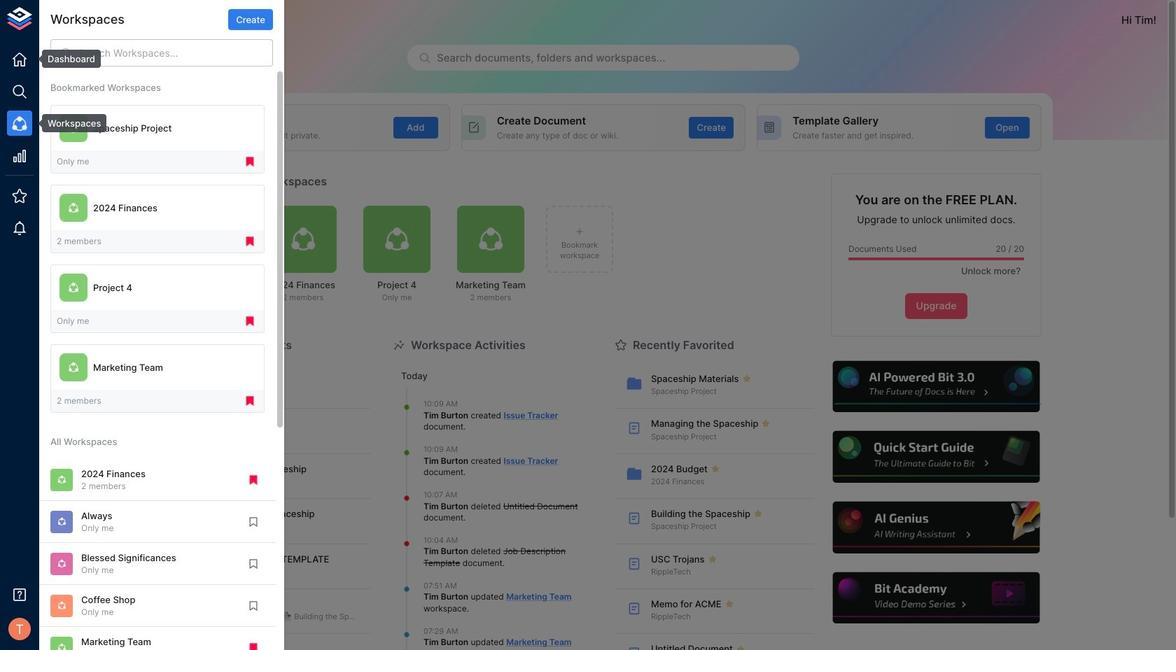 Task type: locate. For each thing, give the bounding box(es) containing it.
remove bookmark image
[[244, 315, 256, 328], [244, 395, 256, 408], [247, 474, 260, 487]]

1 vertical spatial tooltip
[[32, 114, 107, 133]]

remove bookmark image
[[244, 156, 256, 168], [244, 236, 256, 248], [247, 642, 260, 651]]

1 vertical spatial bookmark image
[[247, 600, 260, 613]]

tooltip
[[32, 50, 101, 68], [32, 114, 107, 133]]

bookmark image up bookmark image
[[247, 516, 260, 529]]

2 help image from the top
[[832, 430, 1042, 485]]

0 vertical spatial remove bookmark image
[[244, 156, 256, 168]]

1 vertical spatial remove bookmark image
[[244, 395, 256, 408]]

help image
[[832, 359, 1042, 415], [832, 430, 1042, 485], [832, 500, 1042, 556], [832, 571, 1042, 627]]

1 vertical spatial remove bookmark image
[[244, 236, 256, 248]]

bookmark image
[[247, 516, 260, 529], [247, 600, 260, 613]]

3 help image from the top
[[832, 500, 1042, 556]]

bookmark image down bookmark image
[[247, 600, 260, 613]]

0 vertical spatial tooltip
[[32, 50, 101, 68]]

2 vertical spatial remove bookmark image
[[247, 474, 260, 487]]

Search Workspaces... text field
[[78, 39, 273, 67]]

1 bookmark image from the top
[[247, 516, 260, 529]]

2 bookmark image from the top
[[247, 600, 260, 613]]

0 vertical spatial bookmark image
[[247, 516, 260, 529]]

4 help image from the top
[[832, 571, 1042, 627]]

2 vertical spatial remove bookmark image
[[247, 642, 260, 651]]

0 vertical spatial remove bookmark image
[[244, 315, 256, 328]]



Task type: vqa. For each thing, say whether or not it's contained in the screenshot.
Chat
no



Task type: describe. For each thing, give the bounding box(es) containing it.
1 tooltip from the top
[[32, 50, 101, 68]]

1 help image from the top
[[832, 359, 1042, 415]]

2 tooltip from the top
[[32, 114, 107, 133]]

bookmark image
[[247, 558, 260, 571]]



